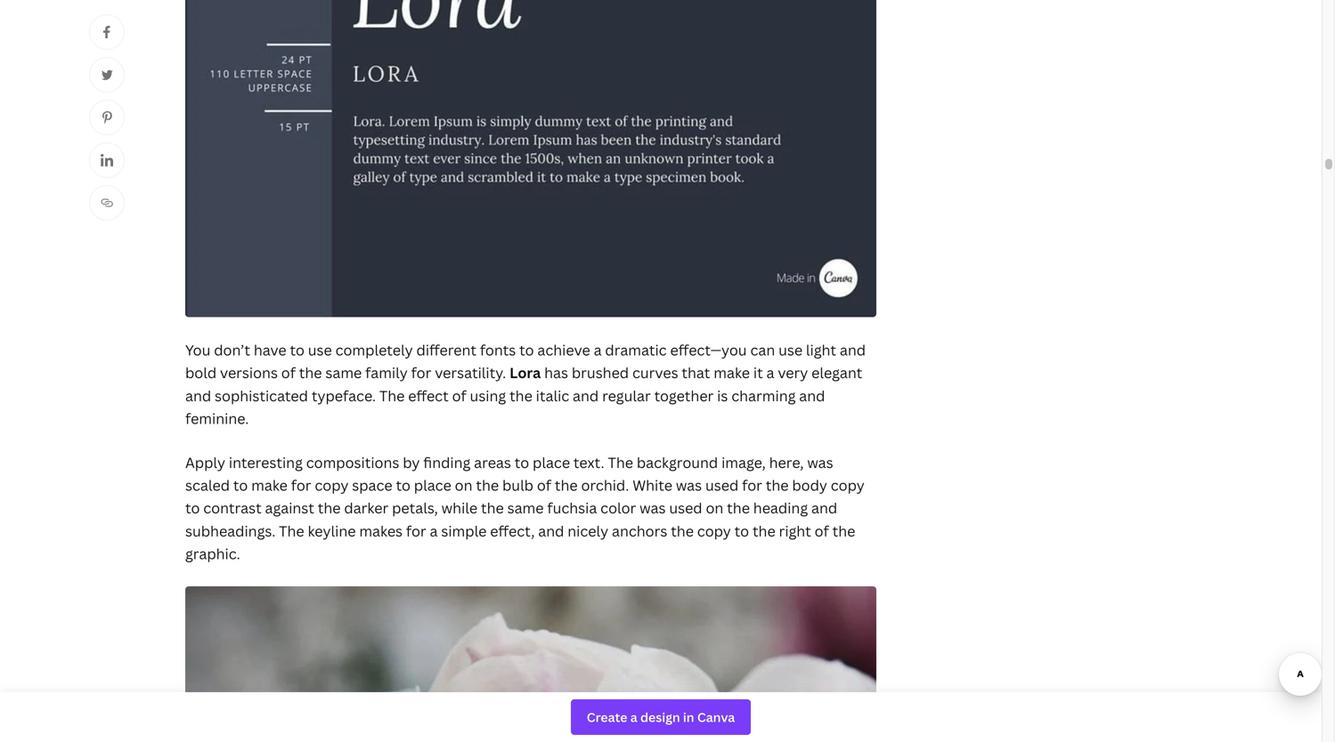 Task type: locate. For each thing, give the bounding box(es) containing it.
0 horizontal spatial was
[[640, 499, 666, 518]]

copy down image,
[[697, 522, 731, 541]]

was
[[807, 453, 833, 473], [676, 476, 702, 495], [640, 499, 666, 518]]

fuchsia
[[547, 499, 597, 518]]

2 use from the left
[[779, 341, 803, 360]]

was down white
[[640, 499, 666, 518]]

copy down compositions
[[315, 476, 349, 495]]

white
[[633, 476, 673, 495]]

and down fuchsia
[[538, 522, 564, 541]]

0 vertical spatial the
[[379, 386, 405, 406]]

here,
[[769, 453, 804, 473]]

1 horizontal spatial on
[[706, 499, 724, 518]]

0 horizontal spatial the
[[279, 522, 304, 541]]

scaled
[[185, 476, 230, 495]]

0 vertical spatial place
[[533, 453, 570, 473]]

of right bulb
[[537, 476, 551, 495]]

0 vertical spatial a
[[594, 341, 602, 360]]

to
[[290, 341, 305, 360], [519, 341, 534, 360], [515, 453, 529, 473], [233, 476, 248, 495], [396, 476, 411, 495], [185, 499, 200, 518], [735, 522, 749, 541]]

compositions
[[306, 453, 399, 473]]

the down against
[[279, 522, 304, 541]]

typeface.
[[312, 386, 376, 406]]

using
[[470, 386, 506, 406]]

0 vertical spatial make
[[714, 364, 750, 383]]

can
[[750, 341, 775, 360]]

contrast
[[203, 499, 262, 518]]

0 horizontal spatial make
[[251, 476, 288, 495]]

a down petals,
[[430, 522, 438, 541]]

for
[[411, 364, 431, 383], [291, 476, 311, 495], [742, 476, 762, 495], [406, 522, 426, 541]]

the down family
[[379, 386, 405, 406]]

0 horizontal spatial a
[[430, 522, 438, 541]]

the
[[379, 386, 405, 406], [608, 453, 633, 473], [279, 522, 304, 541]]

orchid.
[[581, 476, 629, 495]]

1 horizontal spatial same
[[507, 499, 544, 518]]

anchors
[[612, 522, 668, 541]]

place
[[533, 453, 570, 473], [414, 476, 451, 495]]

sophisticated
[[215, 386, 308, 406]]

a
[[594, 341, 602, 360], [767, 364, 775, 383], [430, 522, 438, 541]]

the up typeface.
[[299, 364, 322, 383]]

and
[[840, 341, 866, 360], [185, 386, 211, 406], [573, 386, 599, 406], [799, 386, 825, 406], [812, 499, 838, 518], [538, 522, 564, 541]]

0 horizontal spatial copy
[[315, 476, 349, 495]]

finding
[[423, 453, 471, 473]]

2 horizontal spatial was
[[807, 453, 833, 473]]

for down image,
[[742, 476, 762, 495]]

was down background
[[676, 476, 702, 495]]

0 horizontal spatial use
[[308, 341, 332, 360]]

use
[[308, 341, 332, 360], [779, 341, 803, 360]]

on down image,
[[706, 499, 724, 518]]

use up very
[[779, 341, 803, 360]]

lora
[[510, 364, 541, 383]]

same up typeface.
[[325, 364, 362, 383]]

1 vertical spatial was
[[676, 476, 702, 495]]

of down have
[[281, 364, 296, 383]]

body
[[792, 476, 827, 495]]

a up brushed
[[594, 341, 602, 360]]

is
[[717, 386, 728, 406]]

of
[[281, 364, 296, 383], [452, 386, 467, 406], [537, 476, 551, 495], [815, 522, 829, 541]]

the down lora
[[510, 386, 533, 406]]

make down interesting
[[251, 476, 288, 495]]

1 vertical spatial the
[[608, 453, 633, 473]]

0 vertical spatial used
[[705, 476, 739, 495]]

use right have
[[308, 341, 332, 360]]

image,
[[722, 453, 766, 473]]

0 horizontal spatial same
[[325, 364, 362, 383]]

2 vertical spatial a
[[430, 522, 438, 541]]

same inside apply interesting compositions by finding areas to place text. the background image, here, was scaled to make for copy space to place on the bulb of the orchid. white was used for the body copy to contrast against the darker petals, while the same fuchsia color was used on the heading and subheadings. the keyline makes for a simple effect, and nicely anchors the copy to the right of the graphic.
[[507, 499, 544, 518]]

a right it
[[767, 364, 775, 383]]

on
[[455, 476, 473, 495], [706, 499, 724, 518]]

0 vertical spatial was
[[807, 453, 833, 473]]

1 horizontal spatial the
[[379, 386, 405, 406]]

achieve
[[538, 341, 590, 360]]

1 horizontal spatial a
[[594, 341, 602, 360]]

and down body
[[812, 499, 838, 518]]

was up body
[[807, 453, 833, 473]]

make inside apply interesting compositions by finding areas to place text. the background image, here, was scaled to make for copy space to place on the bulb of the orchid. white was used for the body copy to contrast against the darker petals, while the same fuchsia color was used on the heading and subheadings. the keyline makes for a simple effect, and nicely anchors the copy to the right of the graphic.
[[251, 476, 288, 495]]

for up effect
[[411, 364, 431, 383]]

2 vertical spatial was
[[640, 499, 666, 518]]

used down white
[[669, 499, 703, 518]]

1 vertical spatial a
[[767, 364, 775, 383]]

2 horizontal spatial the
[[608, 453, 633, 473]]

0 horizontal spatial on
[[455, 476, 473, 495]]

copy right body
[[831, 476, 865, 495]]

1 vertical spatial make
[[251, 476, 288, 495]]

the inside has brushed curves that make it a very elegant and sophisticated typeface. the effect of using the italic and regular together is charming and feminine.
[[510, 386, 533, 406]]

1 horizontal spatial was
[[676, 476, 702, 495]]

1 horizontal spatial use
[[779, 341, 803, 360]]

a inside you don't have to use completely different fonts to achieve a dramatic effect—you can use light and bold versions of the same family for versatility.
[[594, 341, 602, 360]]

to up 'contrast'
[[233, 476, 248, 495]]

on up while
[[455, 476, 473, 495]]

of inside you don't have to use completely different fonts to achieve a dramatic effect—you can use light and bold versions of the same family for versatility.
[[281, 364, 296, 383]]

while
[[442, 499, 478, 518]]

the
[[299, 364, 322, 383], [510, 386, 533, 406], [476, 476, 499, 495], [555, 476, 578, 495], [766, 476, 789, 495], [318, 499, 341, 518], [481, 499, 504, 518], [727, 499, 750, 518], [671, 522, 694, 541], [753, 522, 776, 541], [833, 522, 855, 541]]

same down bulb
[[507, 499, 544, 518]]

you don't have to use completely different fonts to achieve a dramatic effect—you can use light and bold versions of the same family for versatility.
[[185, 341, 866, 383]]

very
[[778, 364, 808, 383]]

the down areas
[[476, 476, 499, 495]]

copy
[[315, 476, 349, 495], [831, 476, 865, 495], [697, 522, 731, 541]]

0 vertical spatial same
[[325, 364, 362, 383]]

keyline
[[308, 522, 356, 541]]

effect—you
[[670, 341, 747, 360]]

darker
[[344, 499, 389, 518]]

nicely
[[568, 522, 609, 541]]

same
[[325, 364, 362, 383], [507, 499, 544, 518]]

makes
[[359, 522, 403, 541]]

bulb
[[502, 476, 534, 495]]

the up effect,
[[481, 499, 504, 518]]

place down finding
[[414, 476, 451, 495]]

1 vertical spatial same
[[507, 499, 544, 518]]

0 horizontal spatial used
[[669, 499, 703, 518]]

space
[[352, 476, 393, 495]]

the right 'anchors'
[[671, 522, 694, 541]]

apply
[[185, 453, 225, 473]]

has brushed curves that make it a very elegant and sophisticated typeface. the effect of using the italic and regular together is charming and feminine.
[[185, 364, 863, 428]]

to down the by at left bottom
[[396, 476, 411, 495]]

same inside you don't have to use completely different fonts to achieve a dramatic effect—you can use light and bold versions of the same family for versatility.
[[325, 364, 362, 383]]

used
[[705, 476, 739, 495], [669, 499, 703, 518]]

elegant
[[812, 364, 863, 383]]

text.
[[574, 453, 605, 473]]

the up orchid.
[[608, 453, 633, 473]]

used down image,
[[705, 476, 739, 495]]

0 horizontal spatial place
[[414, 476, 451, 495]]

curves
[[632, 364, 678, 383]]

make up is at the right bottom of page
[[714, 364, 750, 383]]

right
[[779, 522, 811, 541]]

for down petals,
[[406, 522, 426, 541]]

1 horizontal spatial make
[[714, 364, 750, 383]]

of down versatility.
[[452, 386, 467, 406]]

make
[[714, 364, 750, 383], [251, 476, 288, 495]]

2 horizontal spatial a
[[767, 364, 775, 383]]

the inside has brushed curves that make it a very elegant and sophisticated typeface. the effect of using the italic and regular together is charming and feminine.
[[379, 386, 405, 406]]

place left 'text.'
[[533, 453, 570, 473]]

and up 'elegant'
[[840, 341, 866, 360]]

and inside you don't have to use completely different fonts to achieve a dramatic effect—you can use light and bold versions of the same family for versatility.
[[840, 341, 866, 360]]

1 vertical spatial used
[[669, 499, 703, 518]]



Task type: describe. For each thing, give the bounding box(es) containing it.
different
[[416, 341, 477, 360]]

a inside has brushed curves that make it a very elegant and sophisticated typeface. the effect of using the italic and regular together is charming and feminine.
[[767, 364, 775, 383]]

italic
[[536, 386, 569, 406]]

interesting
[[229, 453, 303, 473]]

effect
[[408, 386, 449, 406]]

have
[[254, 341, 286, 360]]

for inside you don't have to use completely different fonts to achieve a dramatic effect—you can use light and bold versions of the same family for versatility.
[[411, 364, 431, 383]]

completely
[[335, 341, 413, 360]]

1 vertical spatial place
[[414, 476, 451, 495]]

make inside has brushed curves that make it a very elegant and sophisticated typeface. the effect of using the italic and regular together is charming and feminine.
[[714, 364, 750, 383]]

2 horizontal spatial copy
[[831, 476, 865, 495]]

for up against
[[291, 476, 311, 495]]

together
[[654, 386, 714, 406]]

bold
[[185, 364, 217, 383]]

versions
[[220, 364, 278, 383]]

petals,
[[392, 499, 438, 518]]

1 horizontal spatial used
[[705, 476, 739, 495]]

family
[[365, 364, 408, 383]]

of inside has brushed curves that make it a very elegant and sophisticated typeface. the effect of using the italic and regular together is charming and feminine.
[[452, 386, 467, 406]]

effect,
[[490, 522, 535, 541]]

1 use from the left
[[308, 341, 332, 360]]

the up the keyline
[[318, 499, 341, 518]]

a inside apply interesting compositions by finding areas to place text. the background image, here, was scaled to make for copy space to place on the bulb of the orchid. white was used for the body copy to contrast against the darker petals, while the same fuchsia color was used on the heading and subheadings. the keyline makes for a simple effect, and nicely anchors the copy to the right of the graphic.
[[430, 522, 438, 541]]

0 vertical spatial on
[[455, 476, 473, 495]]

feminine.
[[185, 409, 249, 428]]

to up bulb
[[515, 453, 529, 473]]

the up heading
[[766, 476, 789, 495]]

you
[[185, 341, 211, 360]]

the right the right
[[833, 522, 855, 541]]

regular
[[602, 386, 651, 406]]

don't
[[214, 341, 250, 360]]

dramatic
[[605, 341, 667, 360]]

brushed
[[572, 364, 629, 383]]

heading
[[753, 499, 808, 518]]

versatility.
[[435, 364, 506, 383]]

fonts
[[480, 341, 516, 360]]

1 horizontal spatial place
[[533, 453, 570, 473]]

the up fuchsia
[[555, 476, 578, 495]]

1 vertical spatial on
[[706, 499, 724, 518]]

it
[[754, 364, 763, 383]]

2 vertical spatial the
[[279, 522, 304, 541]]

simple
[[441, 522, 487, 541]]

light
[[806, 341, 836, 360]]

apply interesting compositions by finding areas to place text. the background image, here, was scaled to make for copy space to place on the bulb of the orchid. white was used for the body copy to contrast against the darker petals, while the same fuchsia color was used on the heading and subheadings. the keyline makes for a simple effect, and nicely anchors the copy to the right of the graphic.
[[185, 453, 865, 564]]

and down very
[[799, 386, 825, 406]]

and down bold
[[185, 386, 211, 406]]

the down heading
[[753, 522, 776, 541]]

background
[[637, 453, 718, 473]]

charming
[[732, 386, 796, 406]]

against
[[265, 499, 314, 518]]

subheadings.
[[185, 522, 276, 541]]

to left the right
[[735, 522, 749, 541]]

areas
[[474, 453, 511, 473]]

to right have
[[290, 341, 305, 360]]

that
[[682, 364, 710, 383]]

the left heading
[[727, 499, 750, 518]]

graphic.
[[185, 545, 240, 564]]

and down brushed
[[573, 386, 599, 406]]

has
[[544, 364, 568, 383]]

the inside you don't have to use completely different fonts to achieve a dramatic effect—you can use light and bold versions of the same family for versatility.
[[299, 364, 322, 383]]

color
[[601, 499, 636, 518]]

1 horizontal spatial copy
[[697, 522, 731, 541]]

of right the right
[[815, 522, 829, 541]]

to up lora
[[519, 341, 534, 360]]

by
[[403, 453, 420, 473]]

to down scaled
[[185, 499, 200, 518]]



Task type: vqa. For each thing, say whether or not it's contained in the screenshot.
leftmost used
yes



